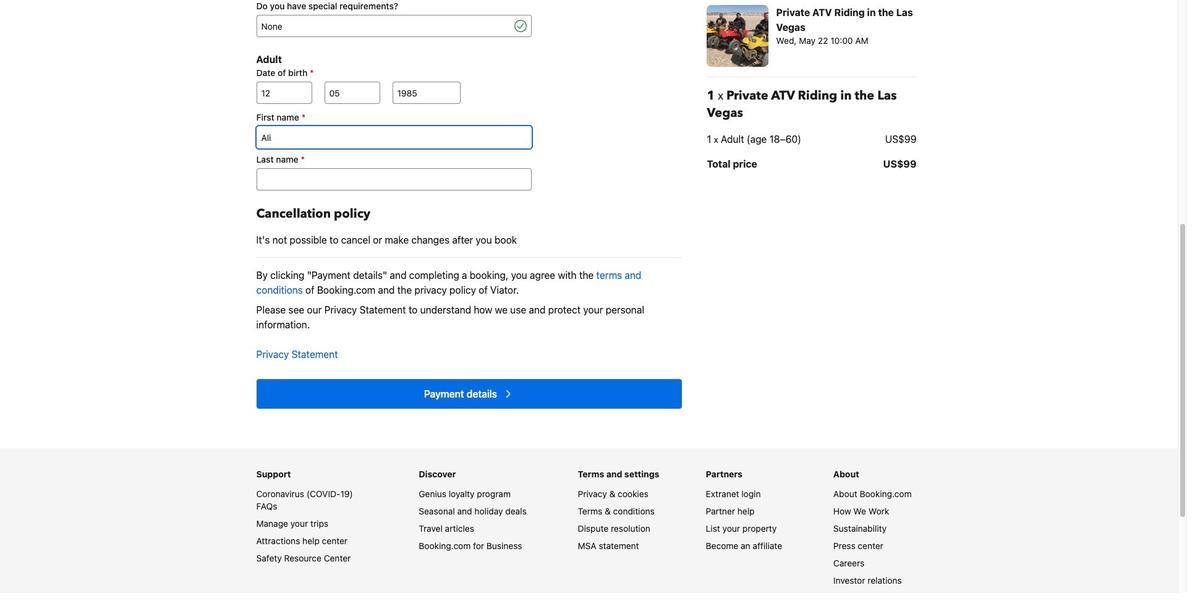 Task type: vqa. For each thing, say whether or not it's contained in the screenshot.
YYYY field
yes



Task type: locate. For each thing, give the bounding box(es) containing it.
None field
[[256, 15, 512, 37], [256, 126, 532, 148], [256, 168, 532, 191], [256, 15, 512, 37], [256, 126, 532, 148], [256, 168, 532, 191]]

mm field
[[325, 82, 380, 104]]



Task type: describe. For each thing, give the bounding box(es) containing it.
YYYY field
[[393, 82, 461, 104]]

dd field
[[256, 82, 312, 104]]



